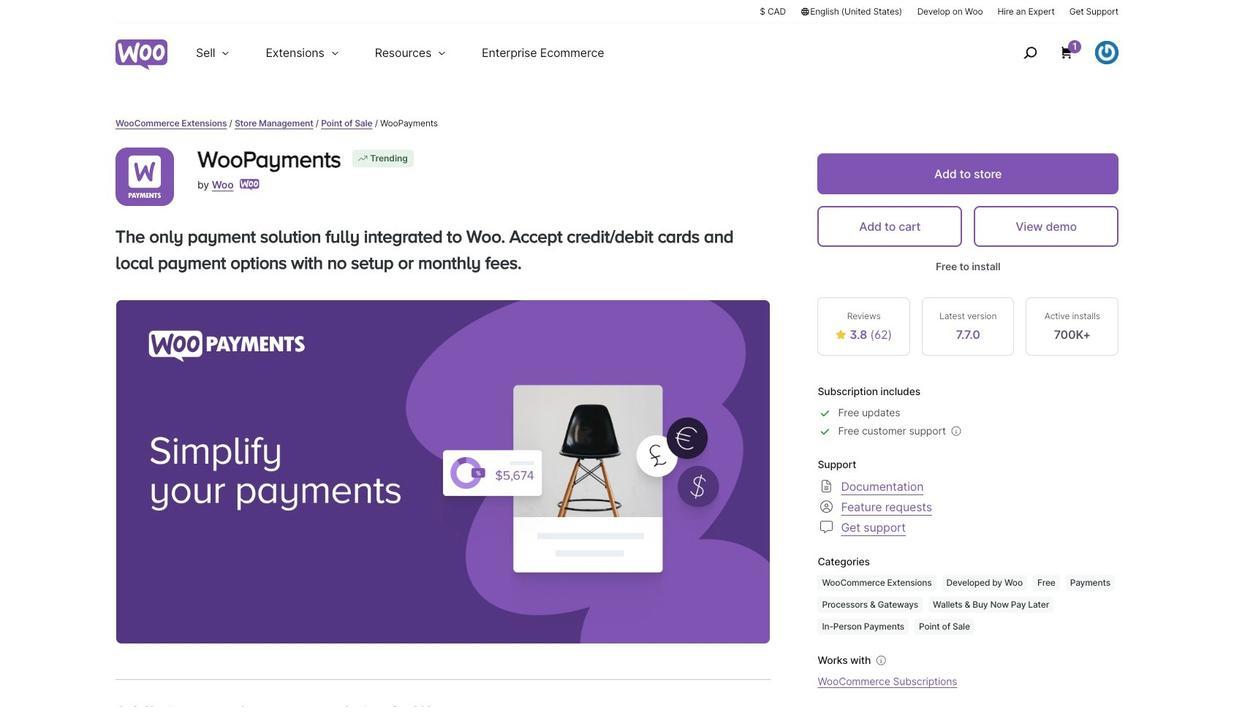 Task type: locate. For each thing, give the bounding box(es) containing it.
message image
[[818, 519, 835, 536]]

product icon image
[[116, 148, 174, 206]]

search image
[[1018, 41, 1042, 64]]

file lines image
[[818, 478, 835, 495]]

circle user image
[[818, 498, 835, 516]]

developed by woocommerce image
[[239, 179, 259, 191]]

service navigation menu element
[[992, 29, 1119, 76]]



Task type: describe. For each thing, give the bounding box(es) containing it.
gallery image: woopayments: simplify your payments image
[[116, 300, 770, 644]]

breadcrumb element
[[116, 117, 1119, 130]]

arrow trend up image
[[357, 153, 369, 164]]

open account menu image
[[1095, 41, 1119, 64]]

circle info image
[[874, 654, 888, 668]]



